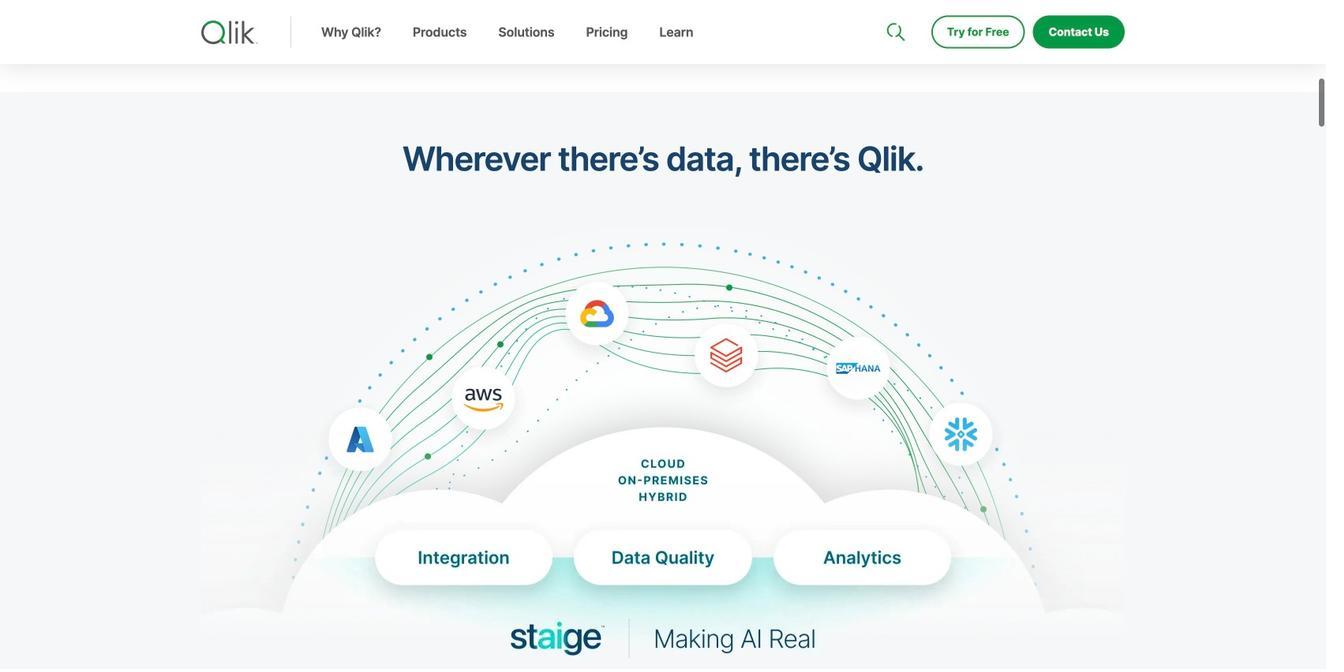 Task type: locate. For each thing, give the bounding box(es) containing it.
data integration platform  - qlik image
[[201, 228, 1125, 670], [201, 350, 1125, 670]]

qlik image
[[201, 21, 258, 44]]

support image
[[888, 0, 901, 13]]

2 data integration platform  - qlik image from the top
[[201, 350, 1125, 670]]

login image
[[1075, 0, 1087, 13]]



Task type: describe. For each thing, give the bounding box(es) containing it.
1 data integration platform  - qlik image from the top
[[201, 228, 1125, 670]]



Task type: vqa. For each thing, say whether or not it's contained in the screenshot.
bottom the
no



